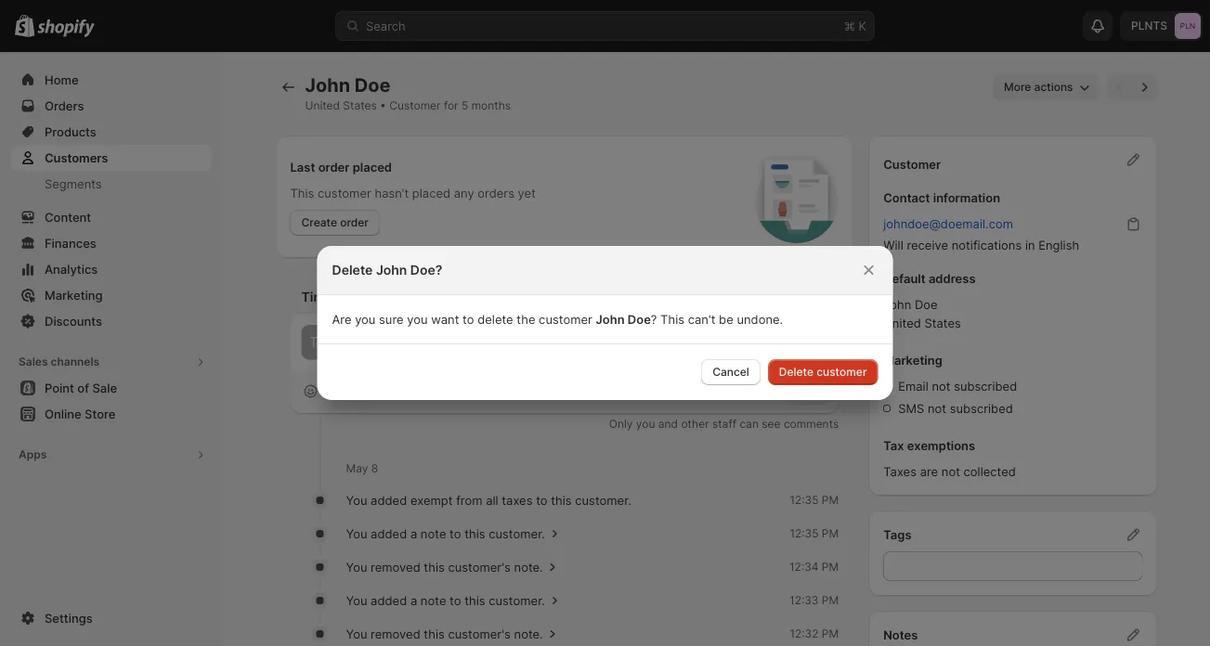 Task type: describe. For each thing, give the bounding box(es) containing it.
from
[[456, 493, 483, 508]]

cancel button
[[702, 360, 761, 386]]

taxes are not collected
[[884, 465, 1016, 479]]

12:32 pm
[[790, 628, 839, 641]]

delete john doe ?
[[332, 263, 443, 278]]

tax
[[884, 439, 905, 453]]

may 8
[[346, 462, 378, 476]]

search
[[366, 19, 406, 33]]

in
[[1026, 238, 1036, 252]]

12:33 pm
[[790, 594, 839, 608]]

customer's for 12:32 pm
[[448, 627, 511, 641]]

create
[[302, 216, 337, 230]]

you added a note to this customer. for 12:33 pm
[[346, 594, 545, 608]]

3 pm from the top
[[822, 561, 839, 574]]

notes
[[884, 628, 918, 643]]

you added a note to this customer. button for 12:35
[[346, 525, 564, 543]]

any
[[454, 186, 475, 200]]

you for 12:35 pm
[[346, 527, 367, 541]]

address
[[929, 271, 976, 286]]

note. for 12:34 pm
[[514, 560, 543, 575]]

•
[[380, 99, 386, 112]]

for
[[444, 99, 459, 112]]

tags
[[884, 528, 912, 542]]

you removed this customer's note. for 12:32 pm
[[346, 627, 543, 641]]

english
[[1039, 238, 1080, 252]]

4 pm from the top
[[822, 594, 839, 608]]

united for john doe united states
[[884, 316, 922, 330]]

doe up want
[[411, 263, 436, 278]]

added for 12:35 pm
[[371, 527, 407, 541]]

sales channels button
[[11, 349, 212, 375]]

note for 12:33 pm
[[421, 594, 446, 608]]

undone.
[[737, 312, 784, 327]]

other
[[682, 418, 710, 431]]

customer inside john doe united states • customer for 5 months
[[390, 99, 441, 112]]

will
[[884, 238, 904, 252]]

0 vertical spatial this
[[290, 186, 314, 200]]

exempt
[[411, 493, 453, 508]]

cancel
[[713, 366, 750, 379]]

:rer: dialog
[[0, 246, 1211, 401]]

john up sure
[[376, 263, 407, 278]]

you added exempt from all taxes to this customer.
[[346, 493, 632, 508]]

tax exemptions
[[884, 439, 976, 453]]

notifications
[[952, 238, 1022, 252]]

be
[[719, 312, 734, 327]]

exemptions
[[908, 439, 976, 453]]

5 pm from the top
[[822, 628, 839, 641]]

you removed this customer's note. button for 12:34
[[346, 558, 562, 577]]

removed for 12:34 pm
[[371, 560, 421, 575]]

you removed this customer's note. button for 12:32
[[346, 625, 562, 644]]

⌘ k
[[845, 19, 867, 33]]

will receive notifications in english
[[884, 238, 1080, 252]]

create order
[[302, 216, 369, 230]]

you for 12:33 pm
[[346, 594, 367, 608]]

1 vertical spatial placed
[[412, 186, 451, 200]]

doe inside 'john doe united states'
[[915, 297, 938, 312]]

want
[[431, 312, 459, 327]]

channels
[[51, 355, 100, 369]]

customers link
[[11, 145, 212, 171]]

settings
[[45, 611, 93, 626]]

marketing
[[884, 353, 943, 368]]

customer. for 12:33 pm
[[489, 594, 545, 608]]

not for sms
[[928, 401, 947, 416]]

doe inside john doe united states • customer for 5 months
[[355, 74, 391, 97]]

k
[[859, 19, 867, 33]]

john inside 'john doe united states'
[[884, 297, 912, 312]]

collected
[[964, 465, 1016, 479]]

the
[[517, 312, 536, 327]]

can't
[[688, 312, 716, 327]]

you removed this customer's note. for 12:34 pm
[[346, 560, 543, 575]]

1 vertical spatial customer
[[539, 312, 593, 327]]

⌘
[[845, 19, 856, 33]]

1 you from the top
[[346, 493, 367, 508]]

create order button
[[290, 210, 380, 236]]

subscribed for email not subscribed
[[954, 379, 1018, 394]]

removed for 12:32 pm
[[371, 627, 421, 641]]

home
[[45, 72, 79, 87]]

email not subscribed
[[899, 379, 1018, 394]]

discounts
[[45, 314, 102, 328]]

discounts link
[[11, 309, 212, 335]]

are you sure you want to delete the customer john doe ? this can't be undone.
[[332, 312, 784, 327]]

delete for delete john doe ?
[[332, 263, 373, 278]]

information
[[934, 191, 1001, 205]]

taxes
[[502, 493, 533, 508]]

sure
[[379, 312, 404, 327]]

delete for delete customer
[[780, 366, 814, 379]]

2 12:35 from the top
[[790, 527, 819, 541]]

united for john doe united states • customer for 5 months
[[305, 99, 340, 112]]

sales
[[19, 355, 48, 369]]

8
[[371, 462, 378, 476]]

only you and other staff can see comments
[[609, 418, 839, 431]]

timeline
[[302, 289, 355, 305]]

delete customer
[[780, 366, 867, 379]]

all
[[486, 493, 499, 508]]

you added a note to this customer. button for 12:33
[[346, 592, 564, 610]]

a for 12:35
[[411, 527, 417, 541]]

12:34
[[790, 561, 819, 574]]



Task type: locate. For each thing, give the bounding box(es) containing it.
0 vertical spatial you added a note to this customer. button
[[346, 525, 564, 543]]

1 vertical spatial not
[[928, 401, 947, 416]]

order right create
[[340, 216, 369, 230]]

a for 12:33
[[411, 594, 417, 608]]

you for 12:32 pm
[[346, 627, 367, 641]]

delete customer button
[[768, 360, 879, 386]]

john inside john doe united states • customer for 5 months
[[305, 74, 350, 97]]

1 vertical spatial customer's
[[448, 627, 511, 641]]

you
[[355, 312, 376, 327], [407, 312, 428, 327], [636, 418, 656, 431]]

sms
[[899, 401, 925, 416]]

2 you from the top
[[346, 527, 367, 541]]

you for are
[[355, 312, 376, 327]]

contact information
[[884, 191, 1001, 205]]

to inside ':rer:' dialog
[[463, 312, 474, 327]]

placed
[[353, 160, 392, 174], [412, 186, 451, 200]]

yet
[[518, 186, 536, 200]]

states inside 'john doe united states'
[[925, 316, 962, 330]]

sms not subscribed
[[899, 401, 1014, 416]]

last order placed
[[290, 160, 392, 174]]

1 horizontal spatial states
[[925, 316, 962, 330]]

0 vertical spatial a
[[411, 527, 417, 541]]

0 vertical spatial added
[[371, 493, 407, 508]]

0 vertical spatial 12:35
[[790, 494, 819, 507]]

this down "last"
[[290, 186, 314, 200]]

1 vertical spatial a
[[411, 594, 417, 608]]

customer inside button
[[817, 366, 867, 379]]

subscribed
[[954, 379, 1018, 394], [950, 401, 1014, 416]]

not right are at the right bottom of page
[[942, 465, 961, 479]]

0 vertical spatial customer
[[318, 186, 372, 200]]

a
[[411, 527, 417, 541], [411, 594, 417, 608]]

you for only
[[636, 418, 656, 431]]

0 vertical spatial united
[[305, 99, 340, 112]]

states
[[343, 99, 377, 112], [925, 316, 962, 330]]

0 vertical spatial customer
[[390, 99, 441, 112]]

order for last
[[318, 160, 350, 174]]

john down default on the top right of page
[[884, 297, 912, 312]]

see
[[762, 418, 781, 431]]

1 removed from the top
[[371, 560, 421, 575]]

segments
[[45, 177, 102, 191]]

segments link
[[11, 171, 212, 197]]

1 vertical spatial delete
[[780, 366, 814, 379]]

0 vertical spatial not
[[932, 379, 951, 394]]

0 horizontal spatial you
[[355, 312, 376, 327]]

added
[[371, 493, 407, 508], [371, 527, 407, 541], [371, 594, 407, 608]]

this left can't
[[661, 312, 685, 327]]

2 horizontal spatial customer
[[817, 366, 867, 379]]

1 vertical spatial 12:35
[[790, 527, 819, 541]]

note. for 12:32 pm
[[514, 627, 543, 641]]

this
[[290, 186, 314, 200], [661, 312, 685, 327]]

0 vertical spatial removed
[[371, 560, 421, 575]]

5
[[462, 99, 469, 112]]

?
[[436, 263, 443, 278], [651, 312, 657, 327]]

1 vertical spatial you removed this customer's note.
[[346, 627, 543, 641]]

johndoe@doemail.com button
[[873, 211, 1025, 237]]

states for john doe united states • customer for 5 months
[[343, 99, 377, 112]]

1 vertical spatial you removed this customer's note. button
[[346, 625, 562, 644]]

2 pm from the top
[[822, 527, 839, 541]]

1 note from the top
[[421, 527, 446, 541]]

2 customer's from the top
[[448, 627, 511, 641]]

customer
[[318, 186, 372, 200], [539, 312, 593, 327], [817, 366, 867, 379]]

2 added from the top
[[371, 527, 407, 541]]

0 vertical spatial customer's
[[448, 560, 511, 575]]

sales channels
[[19, 355, 100, 369]]

1 horizontal spatial customer
[[539, 312, 593, 327]]

states for john doe united states
[[925, 316, 962, 330]]

1 you added a note to this customer. from the top
[[346, 527, 545, 541]]

default
[[884, 271, 926, 286]]

can
[[740, 418, 759, 431]]

note.
[[514, 560, 543, 575], [514, 627, 543, 641]]

months
[[472, 99, 511, 112]]

2 vertical spatial added
[[371, 594, 407, 608]]

1 vertical spatial order
[[340, 216, 369, 230]]

12:35
[[790, 494, 819, 507], [790, 527, 819, 541]]

customer right •
[[390, 99, 441, 112]]

1 horizontal spatial this
[[661, 312, 685, 327]]

subscribed down email not subscribed
[[950, 401, 1014, 416]]

0 horizontal spatial customer
[[318, 186, 372, 200]]

2 you added a note to this customer. from the top
[[346, 594, 545, 608]]

0 vertical spatial note.
[[514, 560, 543, 575]]

3 you from the top
[[346, 560, 367, 575]]

last
[[290, 160, 315, 174]]

0 horizontal spatial states
[[343, 99, 377, 112]]

2 note from the top
[[421, 594, 446, 608]]

not
[[932, 379, 951, 394], [928, 401, 947, 416], [942, 465, 961, 479]]

delete inside delete customer button
[[780, 366, 814, 379]]

customer.
[[575, 493, 632, 508], [489, 527, 545, 541], [489, 594, 545, 608]]

order inside button
[[340, 216, 369, 230]]

2 note. from the top
[[514, 627, 543, 641]]

delete
[[478, 312, 514, 327]]

1 vertical spatial ?
[[651, 312, 657, 327]]

1 pm from the top
[[822, 494, 839, 507]]

you removed this customer's note. button
[[346, 558, 562, 577], [346, 625, 562, 644]]

john
[[305, 74, 350, 97], [376, 263, 407, 278], [884, 297, 912, 312], [596, 312, 625, 327]]

not right sms
[[928, 401, 947, 416]]

1 vertical spatial note
[[421, 594, 446, 608]]

1 vertical spatial added
[[371, 527, 407, 541]]

john up "last order placed"
[[305, 74, 350, 97]]

you for 12:34 pm
[[346, 560, 367, 575]]

doe up leave a comment... text box
[[628, 312, 651, 327]]

orders
[[478, 186, 515, 200]]

are
[[921, 465, 939, 479]]

order right "last"
[[318, 160, 350, 174]]

comments
[[784, 418, 839, 431]]

2 vertical spatial customer.
[[489, 594, 545, 608]]

added for 12:33 pm
[[371, 594, 407, 608]]

united inside john doe united states • customer for 5 months
[[305, 99, 340, 112]]

Leave a comment... text field
[[347, 333, 828, 352]]

12:34 pm
[[790, 561, 839, 574]]

note for 12:35 pm
[[421, 527, 446, 541]]

0 horizontal spatial united
[[305, 99, 340, 112]]

1 vertical spatial 12:35 pm
[[790, 527, 839, 541]]

12:33
[[790, 594, 819, 608]]

note
[[421, 527, 446, 541], [421, 594, 446, 608]]

0 vertical spatial you added a note to this customer.
[[346, 527, 545, 541]]

12:32
[[790, 628, 819, 641]]

customer. for 12:35 pm
[[489, 527, 545, 541]]

receive
[[907, 238, 949, 252]]

1 vertical spatial you added a note to this customer.
[[346, 594, 545, 608]]

shopify image
[[37, 19, 95, 38]]

delete up timeline
[[332, 263, 373, 278]]

john doe united states
[[884, 297, 962, 330]]

johndoe@doemail.com
[[884, 217, 1014, 231]]

you added a note to this customer. button
[[346, 525, 564, 543], [346, 592, 564, 610]]

default address
[[884, 271, 976, 286]]

customer for delete
[[817, 366, 867, 379]]

0 vertical spatial you removed this customer's note.
[[346, 560, 543, 575]]

you right are
[[355, 312, 376, 327]]

4 you from the top
[[346, 594, 367, 608]]

may
[[346, 462, 368, 476]]

hasn't
[[375, 186, 409, 200]]

0 vertical spatial subscribed
[[954, 379, 1018, 394]]

0 vertical spatial delete
[[332, 263, 373, 278]]

0 horizontal spatial ?
[[436, 263, 443, 278]]

3 added from the top
[[371, 594, 407, 608]]

email
[[899, 379, 929, 394]]

customer up leave a comment... text box
[[539, 312, 593, 327]]

1 vertical spatial note.
[[514, 627, 543, 641]]

2 a from the top
[[411, 594, 417, 608]]

customer's for 12:34 pm
[[448, 560, 511, 575]]

0 vertical spatial customer.
[[575, 493, 632, 508]]

states inside john doe united states • customer for 5 months
[[343, 99, 377, 112]]

1 vertical spatial you added a note to this customer. button
[[346, 592, 564, 610]]

2 removed from the top
[[371, 627, 421, 641]]

avatar with initials t d image
[[302, 325, 336, 360]]

subscribed for sms not subscribed
[[950, 401, 1014, 416]]

0 vertical spatial note
[[421, 527, 446, 541]]

order
[[318, 160, 350, 174], [340, 216, 369, 230]]

1 horizontal spatial united
[[884, 316, 922, 330]]

2 vertical spatial customer
[[817, 366, 867, 379]]

taxes
[[884, 465, 917, 479]]

this inside ':rer:' dialog
[[661, 312, 685, 327]]

1 you removed this customer's note. from the top
[[346, 560, 543, 575]]

? left can't
[[651, 312, 657, 327]]

apps
[[19, 448, 47, 462]]

states left •
[[343, 99, 377, 112]]

1 vertical spatial states
[[925, 316, 962, 330]]

states down address
[[925, 316, 962, 330]]

0 vertical spatial you removed this customer's note. button
[[346, 558, 562, 577]]

united inside 'john doe united states'
[[884, 316, 922, 330]]

0 horizontal spatial customer
[[390, 99, 441, 112]]

1 horizontal spatial customer
[[884, 158, 941, 172]]

1 customer's from the top
[[448, 560, 511, 575]]

5 you from the top
[[346, 627, 367, 641]]

home link
[[11, 67, 212, 93]]

1 vertical spatial removed
[[371, 627, 421, 641]]

0 vertical spatial order
[[318, 160, 350, 174]]

removed
[[371, 560, 421, 575], [371, 627, 421, 641]]

and
[[659, 418, 678, 431]]

2 vertical spatial not
[[942, 465, 961, 479]]

customer down "last order placed"
[[318, 186, 372, 200]]

1 12:35 pm from the top
[[790, 494, 839, 507]]

1 horizontal spatial placed
[[412, 186, 451, 200]]

united left •
[[305, 99, 340, 112]]

0 vertical spatial ?
[[436, 263, 443, 278]]

2 horizontal spatial you
[[636, 418, 656, 431]]

contact
[[884, 191, 931, 205]]

staff
[[713, 418, 737, 431]]

2 you removed this customer's note. button from the top
[[346, 625, 562, 644]]

0 horizontal spatial delete
[[332, 263, 373, 278]]

1 you added a note to this customer. button from the top
[[346, 525, 564, 543]]

customer for this
[[318, 186, 372, 200]]

1 12:35 from the top
[[790, 494, 819, 507]]

john doe united states • customer for 5 months
[[305, 74, 511, 112]]

placed left any
[[412, 186, 451, 200]]

1 you removed this customer's note. button from the top
[[346, 558, 562, 577]]

customer's
[[448, 560, 511, 575], [448, 627, 511, 641]]

united up marketing
[[884, 316, 922, 330]]

1 vertical spatial subscribed
[[950, 401, 1014, 416]]

1 note. from the top
[[514, 560, 543, 575]]

this
[[551, 493, 572, 508], [465, 527, 486, 541], [424, 560, 445, 575], [465, 594, 486, 608], [424, 627, 445, 641]]

customer up contact
[[884, 158, 941, 172]]

? up want
[[436, 263, 443, 278]]

subscribed up sms not subscribed
[[954, 379, 1018, 394]]

you left 'and'
[[636, 418, 656, 431]]

1 horizontal spatial ?
[[651, 312, 657, 327]]

john up leave a comment... text box
[[596, 312, 625, 327]]

0 horizontal spatial placed
[[353, 160, 392, 174]]

2 you added a note to this customer. button from the top
[[346, 592, 564, 610]]

0 vertical spatial states
[[343, 99, 377, 112]]

doe up •
[[355, 74, 391, 97]]

you added a note to this customer.
[[346, 527, 545, 541], [346, 594, 545, 608]]

only
[[609, 418, 633, 431]]

1 vertical spatial united
[[884, 316, 922, 330]]

2 you removed this customer's note. from the top
[[346, 627, 543, 641]]

not up sms not subscribed
[[932, 379, 951, 394]]

0 vertical spatial placed
[[353, 160, 392, 174]]

1 vertical spatial customer.
[[489, 527, 545, 541]]

placed up hasn't
[[353, 160, 392, 174]]

you added a note to this customer. for 12:35 pm
[[346, 527, 545, 541]]

doe down default address in the right of the page
[[915, 297, 938, 312]]

customers
[[45, 151, 108, 165]]

customer up comments
[[817, 366, 867, 379]]

1 horizontal spatial you
[[407, 312, 428, 327]]

are
[[332, 312, 352, 327]]

you
[[346, 493, 367, 508], [346, 527, 367, 541], [346, 560, 367, 575], [346, 594, 367, 608], [346, 627, 367, 641]]

not for email
[[932, 379, 951, 394]]

2 12:35 pm from the top
[[790, 527, 839, 541]]

this customer hasn't placed any orders yet
[[290, 186, 536, 200]]

1 vertical spatial customer
[[884, 158, 941, 172]]

order for create
[[340, 216, 369, 230]]

delete up comments
[[780, 366, 814, 379]]

1 vertical spatial this
[[661, 312, 685, 327]]

0 vertical spatial 12:35 pm
[[790, 494, 839, 507]]

1 horizontal spatial delete
[[780, 366, 814, 379]]

delete
[[332, 263, 373, 278], [780, 366, 814, 379]]

to
[[463, 312, 474, 327], [536, 493, 548, 508], [450, 527, 461, 541], [450, 594, 461, 608]]

1 a from the top
[[411, 527, 417, 541]]

1 added from the top
[[371, 493, 407, 508]]

you right sure
[[407, 312, 428, 327]]

apps button
[[11, 442, 212, 468]]

0 horizontal spatial this
[[290, 186, 314, 200]]



Task type: vqa. For each thing, say whether or not it's contained in the screenshot.


